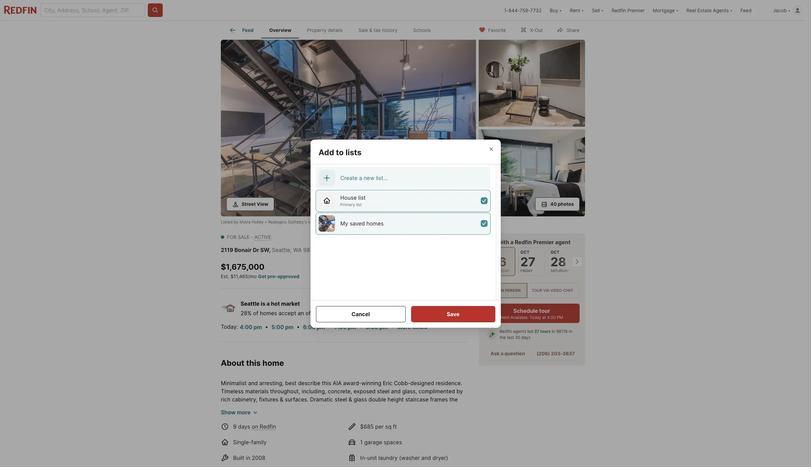 Task type: describe. For each thing, give the bounding box(es) containing it.
at inside schedule tour next available: today at 4:00 pm
[[543, 315, 546, 320]]

realogics
[[268, 220, 287, 225]]

market
[[281, 300, 300, 307]]

sale & tax history tab
[[351, 22, 405, 38]]

$1,675,000
[[221, 262, 265, 272]]

for
[[227, 234, 237, 240]]

holley
[[252, 220, 264, 225]]

cobb-
[[394, 380, 411, 387]]

views
[[263, 413, 277, 420]]

times
[[412, 324, 427, 331]]

the up the three
[[310, 413, 319, 420]]

4 pm from the left
[[348, 324, 356, 331]]

0 horizontal spatial &
[[280, 396, 283, 403]]

My saved homes checkbox
[[481, 220, 488, 227]]

overview
[[269, 27, 292, 33]]

next
[[501, 315, 510, 320]]

1 pm from the left
[[254, 324, 262, 331]]

1 horizontal spatial &
[[349, 396, 352, 403]]

create a new list...
[[340, 175, 388, 181]]

redfin agents led 37 tours in 98116
[[500, 329, 568, 334]]

eric
[[383, 380, 393, 387]]

agents
[[513, 329, 527, 334]]

schools tab
[[405, 22, 439, 38]]

oct for 27
[[521, 250, 530, 255]]

0 vertical spatial rooftop
[[361, 413, 380, 420]]

feed button
[[737, 0, 769, 20]]

photos
[[558, 201, 574, 207]]

week.
[[341, 310, 356, 317]]

• left 7:00
[[328, 324, 332, 330]]

of inside seattle is a hot market 28% of homes accept an offer within a week. tour it before it's gone!
[[253, 310, 258, 317]]

$1,675,000 est. $11,465 /mo get pre-approved
[[221, 262, 300, 279]]

truly
[[407, 413, 419, 420]]

next image
[[572, 256, 583, 267]]

(206) 203-3637 link
[[537, 351, 575, 357]]

agent
[[556, 239, 571, 246]]

0 horizontal spatial on
[[252, 424, 258, 430]]

its
[[443, 429, 449, 436]]

active link
[[254, 234, 271, 240]]

view.
[[260, 405, 273, 411]]

view
[[449, 421, 461, 428]]

$685 per sq ft
[[360, 424, 397, 430]]

6:00 pm button
[[303, 323, 326, 332]]

today:
[[221, 324, 238, 330]]

flex
[[364, 429, 373, 436]]

get
[[258, 274, 267, 279]]

show
[[221, 405, 235, 411]]

in right tours
[[552, 329, 556, 334]]

0 horizontal spatial days
[[238, 424, 250, 430]]

3637
[[563, 351, 575, 357]]

feed inside tab list
[[242, 27, 254, 33]]

tour for tour via video chat
[[532, 288, 543, 293]]

(206) 203-3637
[[537, 351, 575, 357]]

40
[[550, 201, 557, 207]]

family
[[251, 439, 267, 446]]

fixtures
[[259, 396, 278, 403]]

rlty.
[[316, 220, 324, 225]]

more times link
[[397, 324, 427, 331]]

add to lists
[[319, 148, 362, 157]]

best!
[[450, 429, 463, 436]]

thursday
[[491, 269, 510, 273]]

2119 bonair dr sw , seattle , wa 98116
[[221, 247, 319, 254]]

the down show
[[221, 413, 229, 420]]

terraces
[[296, 405, 318, 411]]

sale
[[238, 234, 250, 240]]

1 vertical spatial this
[[322, 380, 331, 387]]

create
[[340, 175, 358, 181]]

x-out button
[[515, 23, 549, 37]]

additionally,
[[221, 421, 252, 428]]

2008
[[252, 455, 265, 462]]

staircase
[[405, 396, 429, 403]]

save
[[447, 311, 460, 318]]

tour inside seattle is a hot market 28% of homes accept an offer within a week. tour it before it's gone!
[[358, 310, 369, 317]]

the up mountains
[[450, 396, 458, 403]]

1-
[[504, 7, 509, 13]]

1 vertical spatial 98116
[[557, 329, 568, 334]]

winning
[[362, 380, 381, 387]]

203-
[[551, 351, 563, 357]]

1-844-759-7732
[[504, 7, 542, 13]]

within
[[319, 310, 335, 317]]

5:00
[[272, 324, 284, 331]]

rich
[[221, 396, 231, 403]]

days inside in the last 30 days
[[522, 335, 531, 340]]

lists
[[346, 148, 362, 157]]

5 pm from the left
[[380, 324, 388, 331]]

• left 8:00
[[360, 324, 363, 330]]

map entry image
[[423, 234, 468, 279]]

question
[[505, 351, 525, 357]]

tour in person
[[489, 288, 521, 293]]

before
[[375, 310, 392, 317]]

today: 4:00 pm • 5:00 pm • 6:00 pm • 7:00 pm • 8:00 pm • more times
[[221, 324, 427, 331]]

overlooking
[[279, 413, 309, 420]]

tour
[[540, 308, 551, 314]]

37
[[535, 329, 540, 334]]

arresting,
[[259, 380, 284, 387]]

1 , from the left
[[269, 247, 271, 254]]

redfin premier button
[[608, 0, 649, 20]]

House list checkbox
[[481, 197, 488, 204]]

1-844-759-7732 link
[[504, 7, 542, 13]]

x-
[[530, 27, 535, 33]]

0 vertical spatial steel
[[377, 388, 390, 395]]

feed link
[[229, 26, 254, 34]]

active
[[254, 234, 271, 240]]

share button
[[551, 23, 585, 37]]

to inside minimalist and arresting, best describe this aia award-winning eric cobb-designed residence. timeless materials throughout, including, concrete, exposed steel and glass, complimented by rich cabinetry, fixtures & surfaces. dramatic steel & glass double height staircase frames the show stopping view. multiple terraces to take advantage of the sunsets, olympic mountains and the magnificent views overlooking the salish sea. the rooftop terrace is truly sublime. additionally, this home lives on three levels plus the rooftop terrace along with a drive-in view garage. this space is finished and could be considered flex space. this is loft living at its best!
[[319, 405, 324, 411]]

is up along
[[401, 413, 406, 420]]

create a new list... button
[[316, 167, 490, 189]]

0 vertical spatial this
[[246, 359, 261, 368]]

/mo
[[248, 274, 257, 279]]

• left more
[[391, 324, 394, 330]]

on redfin link
[[252, 424, 276, 430]]

8:00 pm button
[[365, 323, 388, 332]]

1 horizontal spatial seattle
[[272, 247, 290, 254]]

saved
[[350, 220, 365, 227]]

and up "view"
[[458, 405, 468, 411]]

sea.
[[337, 413, 348, 420]]

unit
[[367, 455, 377, 462]]

premier inside button
[[628, 7, 645, 13]]

in-
[[360, 455, 367, 462]]

2 pm from the left
[[285, 324, 294, 331]]

tab list containing feed
[[221, 21, 444, 38]]



Task type: vqa. For each thing, say whether or not it's contained in the screenshot.
Oct associated with 27
yes



Task type: locate. For each thing, give the bounding box(es) containing it.
2 horizontal spatial &
[[369, 27, 373, 33]]

this up single-family
[[242, 429, 253, 436]]

1 vertical spatial rooftop
[[355, 421, 374, 428]]

single-
[[233, 439, 251, 446]]

list right house
[[358, 194, 366, 201]]

a inside button
[[359, 175, 362, 181]]

by down residence.
[[457, 388, 463, 395]]

1 vertical spatial terrace
[[375, 421, 394, 428]]

at left its at the right bottom of page
[[436, 429, 441, 436]]

& left tax
[[369, 27, 373, 33]]

0 vertical spatial terrace
[[381, 413, 400, 420]]

1 vertical spatial seattle
[[241, 300, 260, 307]]

tour for tour in person
[[489, 288, 500, 293]]

view
[[257, 201, 268, 207]]

1 horizontal spatial 98116
[[557, 329, 568, 334]]

about this home
[[221, 359, 284, 368]]

1 vertical spatial homes
[[260, 310, 277, 317]]

0 vertical spatial feed
[[741, 7, 752, 13]]

seattle inside seattle is a hot market 28% of homes accept an offer within a week. tour it before it's gone!
[[241, 300, 260, 307]]

oct for 26
[[491, 250, 500, 255]]

homes
[[367, 220, 384, 227], [260, 310, 277, 317]]

garage
[[364, 439, 382, 446]]

oct for 28
[[551, 250, 560, 255]]

7:00 pm button
[[334, 323, 357, 332]]

2119 bonair dr sw, seattle, wa 98116 image
[[221, 40, 476, 217], [479, 40, 585, 127], [479, 130, 585, 217]]

homes right saved at the top left of the page
[[367, 220, 384, 227]]

list box containing tour in person
[[484, 283, 580, 299]]

759-
[[520, 7, 530, 13]]

of down double
[[367, 405, 372, 411]]

pm right 7:00
[[348, 324, 356, 331]]

pm right 8:00
[[380, 324, 388, 331]]

0 vertical spatial to
[[336, 148, 344, 157]]

tour via video chat
[[532, 288, 574, 293]]

plus
[[333, 421, 343, 428]]

feed
[[741, 7, 752, 13], [242, 27, 254, 33]]

• left 6:00
[[297, 324, 300, 330]]

street view
[[242, 201, 268, 207]]

add to lists dialog
[[311, 140, 501, 328]]

loft
[[411, 429, 420, 436]]

1 vertical spatial to
[[319, 405, 324, 411]]

cabinetry,
[[232, 396, 258, 403]]

for sale - active
[[227, 234, 271, 240]]

1 horizontal spatial oct
[[521, 250, 530, 255]]

0 vertical spatial home
[[263, 359, 284, 368]]

my saved homes
[[340, 220, 384, 227]]

7732
[[530, 7, 542, 13]]

property details tab
[[299, 22, 351, 38]]

tour left it on the bottom of the page
[[358, 310, 369, 317]]

at inside minimalist and arresting, best describe this aia award-winning eric cobb-designed residence. timeless materials throughout, including, concrete, exposed steel and glass, complimented by rich cabinetry, fixtures & surfaces. dramatic steel & glass double height staircase frames the show stopping view. multiple terraces to take advantage of the sunsets, olympic mountains and the magnificent views overlooking the salish sea. the rooftop terrace is truly sublime. additionally, this home lives on three levels plus the rooftop terrace along with a drive-in view garage. this space is finished and could be considered flex space. this is loft living at its best!
[[436, 429, 441, 436]]

built in 2008
[[233, 455, 265, 462]]

1 horizontal spatial premier
[[628, 7, 645, 13]]

1 vertical spatial feed
[[242, 27, 254, 33]]

list box containing house list
[[316, 190, 490, 236]]

my
[[340, 220, 348, 227]]

to right add
[[336, 148, 344, 157]]

1 vertical spatial days
[[238, 424, 250, 430]]

ft
[[393, 424, 397, 430]]

0 vertical spatial premier
[[628, 7, 645, 13]]

in up 3637
[[569, 329, 573, 334]]

primary
[[340, 202, 355, 207]]

1 horizontal spatial this
[[393, 429, 404, 436]]

property details
[[307, 27, 343, 33]]

this down along
[[393, 429, 404, 436]]

1 horizontal spatial with
[[498, 239, 509, 246]]

along
[[395, 421, 409, 428]]

list
[[358, 194, 366, 201], [356, 202, 362, 207]]

1 horizontal spatial homes
[[367, 220, 384, 227]]

favorite
[[488, 27, 506, 33]]

1 vertical spatial at
[[436, 429, 441, 436]]

0 horizontal spatial ,
[[269, 247, 271, 254]]

the left the last
[[500, 335, 506, 340]]

an
[[298, 310, 304, 317]]

0 vertical spatial 98116
[[303, 247, 319, 254]]

living
[[421, 429, 434, 436]]

photo of 2119 bonair dr sw, seattle, wa 98116 image
[[319, 215, 335, 232]]

seattle left wa at the left of the page
[[272, 247, 290, 254]]

moira
[[240, 220, 251, 225]]

home up arresting,
[[263, 359, 284, 368]]

tour down my saved homes checkbox
[[484, 239, 497, 246]]

0 horizontal spatial with
[[411, 421, 422, 428]]

is inside seattle is a hot market 28% of homes accept an offer within a week. tour it before it's gone!
[[261, 300, 265, 307]]

& inside tab
[[369, 27, 373, 33]]

is left the hot
[[261, 300, 265, 307]]

in right built in the left of the page
[[246, 455, 250, 462]]

1 horizontal spatial steel
[[377, 388, 390, 395]]

4:00 inside today: 4:00 pm • 5:00 pm • 6:00 pm • 7:00 pm • 8:00 pm • more times
[[240, 324, 252, 331]]

98116 right wa at the left of the page
[[303, 247, 319, 254]]

mountains
[[430, 405, 457, 411]]

be
[[326, 429, 332, 436]]

0 horizontal spatial 98116
[[303, 247, 319, 254]]

list right primary on the top of the page
[[356, 202, 362, 207]]

, left wa at the left of the page
[[290, 247, 292, 254]]

by
[[234, 220, 239, 225], [457, 388, 463, 395]]

• left 5:00
[[265, 324, 268, 330]]

days
[[522, 335, 531, 340], [238, 424, 250, 430]]

0 vertical spatial by
[[234, 220, 239, 225]]

0 horizontal spatial homes
[[260, 310, 277, 317]]

homes down the hot
[[260, 310, 277, 317]]

0 horizontal spatial seattle
[[241, 300, 260, 307]]

1 vertical spatial of
[[367, 405, 372, 411]]

list...
[[376, 175, 388, 181]]

days down the led at the right of page
[[522, 335, 531, 340]]

0 vertical spatial at
[[543, 315, 546, 320]]

1 vertical spatial list box
[[484, 283, 580, 299]]

& up multiple
[[280, 396, 283, 403]]

3 oct from the left
[[551, 250, 560, 255]]

this up space
[[254, 421, 263, 428]]

this right about
[[246, 359, 261, 368]]

home down views
[[265, 421, 279, 428]]

98116 down pm
[[557, 329, 568, 334]]

and up height
[[391, 388, 401, 395]]

tour left person
[[489, 288, 500, 293]]

0 vertical spatial 4:00
[[547, 315, 556, 320]]

ask a question link
[[491, 351, 525, 357]]

1 horizontal spatial to
[[336, 148, 344, 157]]

oct down agent
[[551, 250, 560, 255]]

on down overlooking
[[294, 421, 300, 428]]

oct inside oct 26 thursday
[[491, 250, 500, 255]]

house list primary list
[[340, 194, 366, 207]]

the inside in the last 30 days
[[500, 335, 506, 340]]

1 vertical spatial home
[[265, 421, 279, 428]]

ask
[[491, 351, 500, 357]]

with up loft
[[411, 421, 422, 428]]

4:00 left pm
[[547, 315, 556, 320]]

1 vertical spatial steel
[[335, 396, 347, 403]]

days right '9'
[[238, 424, 250, 430]]

&
[[369, 27, 373, 33], [280, 396, 283, 403], [349, 396, 352, 403]]

homes inside seattle is a hot market 28% of homes accept an offer within a week. tour it before it's gone!
[[260, 310, 277, 317]]

is left loft
[[405, 429, 410, 436]]

40 photos
[[550, 201, 574, 207]]

hot
[[271, 300, 280, 307]]

0 vertical spatial of
[[253, 310, 258, 317]]

levels
[[317, 421, 331, 428]]

1 vertical spatial by
[[457, 388, 463, 395]]

terrace down the sunsets,
[[381, 413, 400, 420]]

steel down "concrete,"
[[335, 396, 347, 403]]

oct inside oct 28 saturday
[[551, 250, 560, 255]]

house
[[340, 194, 357, 201]]

2 this from the left
[[393, 429, 404, 436]]

the down double
[[374, 405, 382, 411]]

is right space
[[271, 429, 275, 436]]

best
[[285, 380, 297, 387]]

1 horizontal spatial at
[[543, 315, 546, 320]]

of right "28%" at the left bottom
[[253, 310, 258, 317]]

oct
[[491, 250, 500, 255], [521, 250, 530, 255], [551, 250, 560, 255]]

history
[[382, 27, 398, 33]]

rooftop up the $685
[[361, 413, 380, 420]]

a inside minimalist and arresting, best describe this aia award-winning eric cobb-designed residence. timeless materials throughout, including, concrete, exposed steel and glass, complimented by rich cabinetry, fixtures & surfaces. dramatic steel & glass double height staircase frames the show stopping view. multiple terraces to take advantage of the sunsets, olympic mountains and the magnificent views overlooking the salish sea. the rooftop terrace is truly sublime. additionally, this home lives on three levels plus the rooftop terrace along with a drive-in view garage. this space is finished and could be considered flex space. this is loft living at its best!
[[423, 421, 427, 428]]

26
[[491, 255, 507, 270]]

rooftop up the flex
[[355, 421, 374, 428]]

list box
[[316, 190, 490, 236], [484, 283, 580, 299]]

glass
[[354, 396, 367, 403]]

drive-
[[428, 421, 443, 428]]

tax
[[374, 27, 381, 33]]

pm left 5:00
[[254, 324, 262, 331]]

2 vertical spatial this
[[254, 421, 263, 428]]

schools
[[413, 27, 431, 33]]

considered
[[334, 429, 362, 436]]

dramatic
[[310, 396, 333, 403]]

and up materials
[[248, 380, 258, 387]]

$11,465
[[231, 274, 248, 279]]

tab list
[[221, 21, 444, 38]]

dr
[[253, 247, 259, 254]]

minimalist and arresting, best describe this aia award-winning eric cobb-designed residence. timeless materials throughout, including, concrete, exposed steel and glass, complimented by rich cabinetry, fixtures & surfaces. dramatic steel & glass double height staircase frames the show stopping view. multiple terraces to take advantage of the sunsets, olympic mountains and the magnificent views overlooking the salish sea. the rooftop terrace is truly sublime. additionally, this home lives on three levels plus the rooftop terrace along with a drive-in view garage. this space is finished and could be considered flex space. this is loft living at its best!
[[221, 380, 468, 436]]

1 horizontal spatial days
[[522, 335, 531, 340]]

in inside minimalist and arresting, best describe this aia award-winning eric cobb-designed residence. timeless materials throughout, including, concrete, exposed steel and glass, complimented by rich cabinetry, fixtures & surfaces. dramatic steel & glass double height staircase frames the show stopping view. multiple terraces to take advantage of the sunsets, olympic mountains and the magnificent views overlooking the salish sea. the rooftop terrace is truly sublime. additionally, this home lives on three levels plus the rooftop terrace along with a drive-in view garage. this space is finished and could be considered flex space. this is loft living at its best!
[[443, 421, 448, 428]]

with up oct 26 thursday
[[498, 239, 509, 246]]

home inside minimalist and arresting, best describe this aia award-winning eric cobb-designed residence. timeless materials throughout, including, concrete, exposed steel and glass, complimented by rich cabinetry, fixtures & surfaces. dramatic steel & glass double height staircase frames the show stopping view. multiple terraces to take advantage of the sunsets, olympic mountains and the magnificent views overlooking the salish sea. the rooftop terrace is truly sublime. additionally, this home lives on three levels plus the rooftop terrace along with a drive-in view garage. this space is finished and could be considered flex space. this is loft living at its best!
[[265, 421, 279, 428]]

2 horizontal spatial oct
[[551, 250, 560, 255]]

1 horizontal spatial of
[[367, 405, 372, 411]]

in left person
[[501, 288, 505, 293]]

1 vertical spatial 4:00
[[240, 324, 252, 331]]

property
[[307, 27, 327, 33]]

City, Address, School, Agent, ZIP search field
[[40, 3, 145, 17]]

0 vertical spatial seattle
[[272, 247, 290, 254]]

describe
[[298, 380, 320, 387]]

in the last 30 days
[[500, 329, 573, 340]]

redfin inside button
[[612, 7, 626, 13]]

aia
[[333, 380, 342, 387]]

details
[[328, 27, 343, 33]]

the up the considered
[[345, 421, 353, 428]]

int'l
[[308, 220, 315, 225]]

olympic
[[408, 405, 428, 411]]

1 horizontal spatial 4:00
[[547, 315, 556, 320]]

• right holley
[[265, 220, 267, 225]]

garage.
[[221, 429, 240, 436]]

0 vertical spatial list
[[358, 194, 366, 201]]

lives
[[281, 421, 292, 428]]

2 , from the left
[[290, 247, 292, 254]]

sale & tax history
[[359, 27, 398, 33]]

on down magnificent
[[252, 424, 258, 430]]

by left moira
[[234, 220, 239, 225]]

saturday
[[551, 269, 569, 273]]

submit search image
[[152, 7, 159, 14]]

0 horizontal spatial oct
[[491, 250, 500, 255]]

in-unit laundry (washer and dryer)
[[360, 455, 448, 462]]

and down the three
[[299, 429, 308, 436]]

1 vertical spatial with
[[411, 421, 422, 428]]

including,
[[302, 388, 326, 395]]

to inside add to lists element
[[336, 148, 344, 157]]

materials
[[245, 388, 269, 395]]

cancel button
[[316, 306, 406, 322]]

0 vertical spatial with
[[498, 239, 509, 246]]

to down dramatic on the bottom of page
[[319, 405, 324, 411]]

1 garage spaces
[[360, 439, 402, 446]]

tour left via
[[532, 288, 543, 293]]

list box inside "add to lists" "dialog"
[[316, 190, 490, 236]]

oct 28 saturday
[[551, 250, 569, 273]]

6:00
[[303, 324, 316, 331]]

oct down tour with a redfin premier agent
[[521, 250, 530, 255]]

with inside minimalist and arresting, best describe this aia award-winning eric cobb-designed residence. timeless materials throughout, including, concrete, exposed steel and glass, complimented by rich cabinetry, fixtures & surfaces. dramatic steel & glass double height staircase frames the show stopping view. multiple terraces to take advantage of the sunsets, olympic mountains and the magnificent views overlooking the salish sea. the rooftop terrace is truly sublime. additionally, this home lives on three levels plus the rooftop terrace along with a drive-in view garage. this space is finished and could be considered flex space. this is loft living at its best!
[[411, 421, 422, 428]]

0 vertical spatial days
[[522, 335, 531, 340]]

advantage
[[339, 405, 366, 411]]

is
[[261, 300, 265, 307], [401, 413, 406, 420], [271, 429, 275, 436], [405, 429, 410, 436]]

1 oct from the left
[[491, 250, 500, 255]]

on inside minimalist and arresting, best describe this aia award-winning eric cobb-designed residence. timeless materials throughout, including, concrete, exposed steel and glass, complimented by rich cabinetry, fixtures & surfaces. dramatic steel & glass double height staircase frames the show stopping view. multiple terraces to take advantage of the sunsets, olympic mountains and the magnificent views overlooking the salish sea. the rooftop terrace is truly sublime. additionally, this home lives on three levels plus the rooftop terrace along with a drive-in view garage. this space is finished and could be considered flex space. this is loft living at its best!
[[294, 421, 300, 428]]

feed inside button
[[741, 7, 752, 13]]

concrete,
[[328, 388, 352, 395]]

844-
[[509, 7, 520, 13]]

overview tab
[[261, 22, 299, 38]]

tour for tour with a redfin premier agent
[[484, 239, 497, 246]]

sotheby's
[[288, 220, 307, 225]]

in up its at the right bottom of page
[[443, 421, 448, 428]]

0 horizontal spatial feed
[[242, 27, 254, 33]]

1 horizontal spatial feed
[[741, 7, 752, 13]]

designed
[[411, 380, 434, 387]]

0 horizontal spatial steel
[[335, 396, 347, 403]]

steel down eric
[[377, 388, 390, 395]]

0 horizontal spatial to
[[319, 405, 324, 411]]

0 horizontal spatial of
[[253, 310, 258, 317]]

throughout,
[[270, 388, 300, 395]]

0 horizontal spatial this
[[242, 429, 253, 436]]

4:00 down "28%" at the left bottom
[[240, 324, 252, 331]]

more
[[397, 324, 411, 331]]

2 oct from the left
[[521, 250, 530, 255]]

0 vertical spatial list box
[[316, 190, 490, 236]]

oct up thursday
[[491, 250, 500, 255]]

in inside in the last 30 days
[[569, 329, 573, 334]]

3 pm from the left
[[317, 324, 325, 331]]

0 vertical spatial homes
[[367, 220, 384, 227]]

home
[[263, 359, 284, 368], [265, 421, 279, 428]]

1 vertical spatial list
[[356, 202, 362, 207]]

glass,
[[402, 388, 417, 395]]

, right dr
[[269, 247, 271, 254]]

28
[[551, 255, 567, 270]]

favorite button
[[473, 23, 512, 37]]

oct inside 'oct 27 friday'
[[521, 250, 530, 255]]

1 this from the left
[[242, 429, 253, 436]]

laundry
[[379, 455, 398, 462]]

homes inside "add to lists" "dialog"
[[367, 220, 384, 227]]

1
[[360, 439, 363, 446]]

1 horizontal spatial ,
[[290, 247, 292, 254]]

pm right 6:00
[[317, 324, 325, 331]]

this left "aia"
[[322, 380, 331, 387]]

0 horizontal spatial 4:00
[[240, 324, 252, 331]]

pre-
[[268, 274, 278, 279]]

pm right 5:00
[[285, 324, 294, 331]]

terrace up space. at the left
[[375, 421, 394, 428]]

about
[[221, 359, 244, 368]]

4:00 inside schedule tour next available: today at 4:00 pm
[[547, 315, 556, 320]]

4:00 pm button
[[239, 323, 262, 332]]

add
[[319, 148, 334, 157]]

0 horizontal spatial by
[[234, 220, 239, 225]]

1 vertical spatial premier
[[534, 239, 554, 246]]

1 horizontal spatial by
[[457, 388, 463, 395]]

add to lists element
[[319, 140, 370, 157]]

of inside minimalist and arresting, best describe this aia award-winning eric cobb-designed residence. timeless materials throughout, including, concrete, exposed steel and glass, complimented by rich cabinetry, fixtures & surfaces. dramatic steel & glass double height staircase frames the show stopping view. multiple terraces to take advantage of the sunsets, olympic mountains and the magnificent views overlooking the salish sea. the rooftop terrace is truly sublime. additionally, this home lives on three levels plus the rooftop terrace along with a drive-in view garage. this space is finished and could be considered flex space. this is loft living at its best!
[[367, 405, 372, 411]]

at down tour
[[543, 315, 546, 320]]

None button
[[488, 247, 516, 276], [518, 247, 546, 276], [549, 247, 576, 276], [488, 247, 516, 276], [518, 247, 546, 276], [549, 247, 576, 276]]

by inside minimalist and arresting, best describe this aia award-winning eric cobb-designed residence. timeless materials throughout, including, concrete, exposed steel and glass, complimented by rich cabinetry, fixtures & surfaces. dramatic steel & glass double height staircase frames the show stopping view. multiple terraces to take advantage of the sunsets, olympic mountains and the magnificent views overlooking the salish sea. the rooftop terrace is truly sublime. additionally, this home lives on three levels plus the rooftop terrace along with a drive-in view garage. this space is finished and could be considered flex space. this is loft living at its best!
[[457, 388, 463, 395]]

1 horizontal spatial on
[[294, 421, 300, 428]]

0 horizontal spatial at
[[436, 429, 441, 436]]

and left "dryer)"
[[422, 455, 431, 462]]

seattle up "28%" at the left bottom
[[241, 300, 260, 307]]

0 horizontal spatial premier
[[534, 239, 554, 246]]

& up advantage
[[349, 396, 352, 403]]



